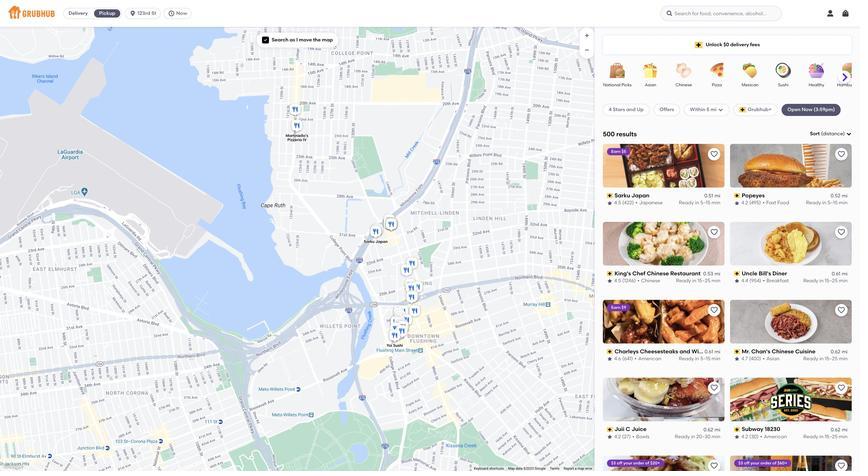 Task type: vqa. For each thing, say whether or not it's contained in the screenshot.
Grilled $15.00 +
no



Task type: describe. For each thing, give the bounding box(es) containing it.
pickup button
[[93, 8, 122, 19]]

subway 18230 image
[[384, 218, 398, 233]]

mr. chan's chinese cuisine
[[742, 349, 815, 355]]

your for $3 off your order of $20+
[[623, 462, 632, 466]]

ready for king's chef chinese restaurant
[[676, 278, 691, 284]]

(400)
[[749, 356, 761, 362]]

restaurant
[[670, 271, 701, 277]]

breakfast
[[767, 278, 789, 284]]

500
[[603, 130, 615, 138]]

subscription pass image for charleys cheesesteaks and wings
[[607, 350, 613, 355]]

$20+
[[650, 462, 660, 466]]

star icon image for juii c juice
[[607, 435, 613, 440]]

report a map error link
[[564, 467, 592, 471]]

mi for cheesesteaks
[[715, 349, 720, 355]]

earn $5
[[611, 149, 626, 154]]

mr.
[[742, 349, 750, 355]]

grubhub plus flag logo image for unlock $0 delivery fees
[[695, 42, 703, 48]]

0 horizontal spatial map
[[322, 37, 333, 43]]

• for sarku japan
[[636, 200, 637, 206]]

subscription pass image for mr. chan's chinese cuisine
[[734, 350, 740, 355]]

4.2 for popeyes
[[741, 200, 748, 206]]

(422)
[[622, 200, 634, 206]]

yoi
[[387, 344, 392, 348]]

chef
[[632, 271, 645, 277]]

svg image inside 123rd st button
[[129, 10, 136, 17]]

ready in 15–25 min for subway 18230
[[803, 435, 848, 440]]

subscription pass image for subway 18230
[[734, 428, 740, 433]]

earn for sarku japan
[[611, 149, 620, 154]]

asian image
[[638, 63, 663, 78]]

• asian
[[763, 356, 780, 362]]

of for $60+
[[772, 462, 776, 466]]

results
[[616, 130, 637, 138]]

artisan image
[[404, 282, 418, 297]]

123rd st
[[138, 10, 156, 16]]

yoi sushi image
[[388, 329, 402, 344]]

subscription pass image for uncle bill's diner
[[734, 272, 740, 277]]

juii
[[614, 427, 624, 433]]

subway 18230
[[742, 427, 780, 433]]

unlock
[[706, 42, 722, 48]]

keyboard shortcuts
[[474, 467, 504, 471]]

national picks image
[[605, 63, 629, 78]]

15–25 for uncle bill's diner
[[825, 278, 838, 284]]

mi for 18230
[[842, 428, 848, 433]]

crown one restaurant image
[[405, 257, 419, 272]]

0.62 for juice
[[704, 428, 713, 433]]

min for juii c juice
[[712, 435, 720, 440]]

mi for c
[[715, 428, 720, 433]]

1 horizontal spatial now
[[802, 107, 812, 113]]

mr. chan's chinese cuisine logo image
[[730, 300, 852, 344]]

popeyes image
[[369, 224, 383, 239]]

4.7
[[741, 356, 748, 362]]

healthy
[[809, 83, 824, 87]]

uncle bill's diner
[[742, 271, 787, 277]]

• japanese
[[636, 200, 663, 206]]

the alley image
[[395, 318, 409, 333]]

mr. chan's chinese cuisine image
[[384, 217, 398, 232]]

diner
[[772, 271, 787, 277]]

(954)
[[749, 278, 761, 284]]

delivery button
[[64, 8, 93, 19]]

巴蜀风情 ba shu chinese cuisine image
[[395, 324, 409, 340]]

$3 for $3 off your order of $60+
[[738, 462, 743, 466]]

4.2 (30)
[[741, 435, 759, 440]]

0.52 mi
[[831, 193, 848, 199]]

japanese
[[639, 200, 663, 206]]

zou's image
[[396, 320, 410, 335]]

sarku japan yoi sushi
[[364, 240, 403, 348]]

kennedy fried chicken image
[[406, 290, 420, 305]]

chinese down chinese image
[[676, 83, 692, 87]]

king's chef chinese restaurant image
[[371, 223, 384, 238]]

bill's
[[759, 271, 771, 277]]

the
[[313, 37, 321, 43]]

japan for sarku japan yoi sushi
[[375, 240, 388, 244]]

svg image inside now button
[[168, 10, 175, 17]]

teriyaki one image
[[385, 217, 399, 232]]

terms
[[550, 467, 560, 471]]

$3 off your order of $20+
[[611, 462, 660, 466]]

of for $20+
[[645, 462, 649, 466]]

mexican
[[742, 83, 759, 87]]

0.62 for chinese
[[831, 349, 840, 355]]

$0
[[723, 42, 729, 48]]

google
[[535, 467, 546, 471]]

0.51
[[704, 193, 713, 199]]

0.61 for charleys cheesesteaks and wings
[[705, 349, 713, 355]]

0.62 mi for chinese
[[831, 349, 848, 355]]

terms link
[[550, 467, 560, 471]]

123rd
[[138, 10, 150, 16]]

crispy burger image
[[405, 291, 419, 306]]

(1246)
[[622, 278, 636, 284]]

• fast food
[[763, 200, 789, 206]]

• for charleys cheesesteaks and wings
[[635, 356, 637, 362]]

pickup
[[99, 10, 115, 16]]

chinese image
[[672, 63, 696, 78]]

provence - charcoal bbq & asian cuisines 普罗旺斯 烧烤 & 特色菜 image
[[403, 278, 417, 293]]

mi for japan
[[715, 193, 720, 199]]

yin ji chang fen flushing image
[[396, 320, 410, 335]]

sushi image
[[771, 63, 795, 78]]

distance
[[823, 131, 843, 137]]

sarku japan
[[614, 192, 649, 199]]

hamburger
[[837, 83, 860, 87]]

c
[[626, 427, 630, 433]]

min for uncle bill's diner
[[839, 278, 848, 284]]

cruncheese hot dog image
[[389, 315, 403, 331]]

ready for uncle bill's diner
[[803, 278, 818, 284]]

4.5 for sarku japan
[[614, 200, 621, 206]]

in for juii c juice
[[691, 435, 695, 440]]

4.4
[[741, 278, 748, 284]]

4.7 (400)
[[741, 356, 761, 362]]

offers
[[660, 107, 674, 113]]

fast
[[766, 200, 776, 206]]

grubhub plus flag logo image for grubhub+
[[739, 107, 746, 113]]

1 horizontal spatial map
[[577, 467, 584, 471]]

0.61 mi for uncle bill's diner
[[832, 271, 848, 277]]

• for subway 18230
[[760, 435, 762, 440]]

stars
[[613, 107, 625, 113]]

4.5 for king's chef chinese restaurant
[[614, 278, 621, 284]]

old guy burger image
[[408, 304, 422, 320]]

5–15 for charleys cheesesteaks and wings
[[700, 356, 710, 362]]

bowls
[[636, 435, 649, 440]]

4.4 (954)
[[741, 278, 761, 284]]

save this restaurant image for juii c juice
[[710, 385, 718, 393]]

japan for sarku japan
[[631, 192, 649, 199]]

american for 18230
[[764, 435, 787, 440]]

ready for mr. chan's chinese cuisine
[[803, 356, 818, 362]]

king's chef chinese restaurant logo image
[[603, 222, 725, 266]]

map data ©2023 google
[[508, 467, 546, 471]]

martiniello's
[[286, 134, 308, 138]]

error
[[585, 467, 592, 471]]

unlock $0 delivery fees
[[706, 42, 760, 48]]

500 results
[[603, 130, 637, 138]]

ready in 5–15 min for popeyes
[[806, 200, 848, 206]]

min for popeyes
[[839, 200, 848, 206]]

chinese up • chinese
[[647, 271, 669, 277]]

martiniello's pizzeria iv
[[286, 134, 308, 142]]

hamburgers image
[[838, 63, 860, 78]]

0.61 mi for charleys cheesesteaks and wings
[[705, 349, 720, 355]]

google image
[[2, 463, 25, 472]]

sarku japan image
[[369, 225, 383, 240]]

pizza image
[[705, 63, 729, 78]]

mi for bill's
[[842, 271, 848, 277]]

4.6
[[614, 356, 621, 362]]

st
[[151, 10, 156, 16]]

sushi inside sarku japan yoi sushi
[[393, 344, 403, 348]]

$5
[[621, 149, 626, 154]]

star icon image for popeyes
[[734, 201, 740, 206]]

soft swerve ice cream image
[[392, 314, 406, 329]]

cuisine
[[795, 349, 815, 355]]

star icon image for mr. chan's chinese cuisine
[[734, 357, 740, 362]]

4.6 (641)
[[614, 356, 633, 362]]

min for king's chef chinese restaurant
[[712, 278, 720, 284]]

king's
[[614, 271, 631, 277]]

18230
[[765, 427, 780, 433]]

min for sarku japan
[[712, 200, 720, 206]]

0.52
[[831, 193, 840, 199]]

iv
[[303, 138, 307, 142]]

in for subway 18230
[[819, 435, 824, 440]]

• for king's chef chinese restaurant
[[637, 278, 639, 284]]

15–25 for mr. chan's chinese cuisine
[[825, 356, 838, 362]]

search
[[272, 37, 288, 43]]

el vincentino image
[[288, 102, 302, 118]]

wings
[[692, 349, 709, 355]]

(27)
[[622, 435, 631, 440]]

subway 18230 logo image
[[730, 378, 852, 422]]

fees
[[750, 42, 760, 48]]

4.5 (1246)
[[614, 278, 636, 284]]

map region
[[0, 27, 616, 472]]

save this restaurant image for uncle bill's diner
[[837, 228, 846, 237]]

ready for charleys cheesesteaks and wings
[[679, 356, 694, 362]]

leivine wine & spirits image
[[400, 264, 413, 279]]

uncle
[[742, 271, 757, 277]]

leivine wine & spirits logo image
[[730, 456, 852, 472]]

main navigation navigation
[[0, 0, 860, 27]]

grubhub+
[[748, 107, 772, 113]]

star icon image for charleys cheesesteaks and wings
[[607, 357, 613, 362]]

uncle bill's diner image
[[382, 217, 396, 232]]

1 vertical spatial asian
[[766, 356, 780, 362]]



Task type: locate. For each thing, give the bounding box(es) containing it.
0 horizontal spatial now
[[176, 10, 187, 16]]

1 subscription pass image from the left
[[607, 428, 613, 433]]

mi for chef
[[715, 271, 720, 277]]

sarku up the 4.5 (422)
[[614, 192, 630, 199]]

food
[[777, 200, 789, 206]]

0 horizontal spatial grubhub plus flag logo image
[[695, 42, 703, 48]]

min for mr. chan's chinese cuisine
[[839, 356, 848, 362]]

(641)
[[622, 356, 633, 362]]

a
[[575, 467, 577, 471]]

national
[[603, 83, 620, 87]]

star icon image left 4.2 (30) on the bottom of page
[[734, 435, 740, 440]]

in for charleys cheesesteaks and wings
[[695, 356, 699, 362]]

subscription pass image for juii c juice
[[607, 428, 613, 433]]

1 horizontal spatial grubhub plus flag logo image
[[739, 107, 746, 113]]

off down 4.2 (30) on the bottom of page
[[744, 462, 750, 466]]

Search for food, convenience, alcohol... search field
[[660, 6, 781, 21]]

min for subway 18230
[[839, 435, 848, 440]]

• american down cheesesteaks on the bottom right
[[635, 356, 661, 362]]

4.5 (422)
[[614, 200, 634, 206]]

juii c juice image
[[384, 218, 398, 233]]

1 vertical spatial sushi
[[393, 344, 403, 348]]

star icon image left 4.2 (495)
[[734, 201, 740, 206]]

subscription pass image left charleys
[[607, 350, 613, 355]]

save this restaurant image for mr. chan's chinese cuisine
[[837, 306, 846, 315]]

delivery
[[730, 42, 749, 48]]

1 vertical spatial 0.61
[[705, 349, 713, 355]]

0.62
[[831, 349, 840, 355], [704, 428, 713, 433], [831, 428, 840, 433]]

5–15 for popeyes
[[828, 200, 838, 206]]

0 vertical spatial sushi
[[778, 83, 789, 87]]

open now (3:59pm)
[[787, 107, 835, 113]]

1 your from the left
[[623, 462, 632, 466]]

subscription pass image left uncle
[[734, 272, 740, 277]]

subscription pass image for sarku japan
[[607, 194, 613, 198]]

0 vertical spatial 0.61
[[832, 271, 840, 277]]

american down cheesesteaks on the bottom right
[[638, 356, 661, 362]]

ready in 15–25 min for mr. chan's chinese cuisine
[[803, 356, 848, 362]]

within
[[690, 107, 705, 113]]

king's chef chinese restaurant
[[614, 271, 701, 277]]

4.2 for subway 18230
[[741, 435, 748, 440]]

5–15 down the 0.52
[[828, 200, 838, 206]]

2 of from the left
[[772, 462, 776, 466]]

search as i move the map
[[272, 37, 333, 43]]

chan's
[[751, 349, 770, 355]]

star icon image for uncle bill's diner
[[734, 279, 740, 284]]

earn left $5
[[611, 149, 620, 154]]

data
[[516, 467, 523, 471]]

0 horizontal spatial • american
[[635, 356, 661, 362]]

0 vertical spatial japan
[[631, 192, 649, 199]]

map right a
[[577, 467, 584, 471]]

1 horizontal spatial off
[[744, 462, 750, 466]]

ready
[[679, 200, 694, 206], [806, 200, 821, 206], [676, 278, 691, 284], [803, 278, 818, 284], [679, 356, 694, 362], [803, 356, 818, 362], [675, 435, 690, 440], [803, 435, 818, 440]]

0 horizontal spatial your
[[623, 462, 632, 466]]

map right the
[[322, 37, 333, 43]]

0 horizontal spatial order
[[633, 462, 644, 466]]

1 vertical spatial • american
[[760, 435, 787, 440]]

2 subscription pass image from the left
[[734, 428, 740, 433]]

subscription pass image left king's at the right bottom
[[607, 272, 613, 277]]

粥之家 congee village image
[[392, 304, 406, 320]]

now inside button
[[176, 10, 187, 16]]

• down uncle bill's diner
[[763, 278, 765, 284]]

save this restaurant image for king's chef chinese restaurant
[[710, 228, 718, 237]]

1 vertical spatial japan
[[375, 240, 388, 244]]

report a map error
[[564, 467, 592, 471]]

in for king's chef chinese restaurant
[[692, 278, 696, 284]]

1 horizontal spatial • american
[[760, 435, 787, 440]]

teriyaki one logo image
[[603, 456, 725, 472]]

charleys cheesesteaks and wings image
[[382, 213, 396, 229]]

1 horizontal spatial japan
[[631, 192, 649, 199]]

your down (27) on the right of the page
[[623, 462, 632, 466]]

1 horizontal spatial subscription pass image
[[734, 428, 740, 433]]

1 horizontal spatial of
[[772, 462, 776, 466]]

0.53 mi
[[703, 271, 720, 277]]

earn
[[611, 149, 620, 154], [611, 305, 620, 310]]

off down 4.2 (27)
[[617, 462, 622, 466]]

japan down popeyes icon
[[375, 240, 388, 244]]

(495)
[[749, 200, 761, 206]]

2 your from the left
[[751, 462, 759, 466]]

save this restaurant button
[[708, 148, 720, 161], [835, 148, 848, 161], [708, 226, 720, 239], [835, 226, 848, 239], [708, 304, 720, 317], [835, 304, 848, 317], [708, 382, 720, 395], [835, 382, 848, 395], [708, 461, 720, 472], [835, 461, 848, 472]]

american for cheesesteaks
[[638, 356, 661, 362]]

order for $60+
[[760, 462, 771, 466]]

1 vertical spatial earn
[[611, 305, 620, 310]]

subscription pass image left sarku japan at top
[[607, 194, 613, 198]]

1 off from the left
[[617, 462, 622, 466]]

popeyes
[[742, 192, 765, 199]]

asian
[[645, 83, 656, 87], [766, 356, 780, 362]]

prince tea house image
[[396, 305, 410, 320]]

$3 for $3 off your order of $20+
[[611, 462, 616, 466]]

4.5 down king's at the right bottom
[[614, 278, 621, 284]]

(3:59pm)
[[814, 107, 835, 113]]

keyboard shortcuts button
[[474, 467, 504, 472]]

and left wings
[[679, 349, 690, 355]]

sushi down "sushi" image
[[778, 83, 789, 87]]

1 vertical spatial sarku
[[364, 240, 375, 244]]

chinese up • asian
[[772, 349, 794, 355]]

japan up • japanese
[[631, 192, 649, 199]]

0 vertical spatial map
[[322, 37, 333, 43]]

• right (422) at the top right
[[636, 200, 637, 206]]

0.51 mi
[[704, 193, 720, 199]]

star icon image left the 4.5 (422)
[[607, 201, 613, 206]]

ready for juii c juice
[[675, 435, 690, 440]]

(
[[821, 131, 823, 137]]

star icon image for sarku japan
[[607, 201, 613, 206]]

order left $20+
[[633, 462, 644, 466]]

cheesesteaks
[[640, 349, 678, 355]]

star icon image for subway 18230
[[734, 435, 740, 440]]

sing choi kee image
[[389, 315, 403, 331]]

1 vertical spatial american
[[764, 435, 787, 440]]

now button
[[163, 8, 194, 19]]

within 5 mi
[[690, 107, 716, 113]]

1 horizontal spatial your
[[751, 462, 759, 466]]

mexican image
[[738, 63, 762, 78]]

sushi right yoi
[[393, 344, 403, 348]]

4.2 left '(495)'
[[741, 200, 748, 206]]

0.61
[[832, 271, 840, 277], [705, 349, 713, 355]]

save this restaurant image
[[710, 150, 718, 159], [837, 150, 846, 159], [837, 385, 846, 393], [837, 463, 846, 471]]

grubhub plus flag logo image
[[695, 42, 703, 48], [739, 107, 746, 113]]

2 order from the left
[[760, 462, 771, 466]]

in for popeyes
[[822, 200, 826, 206]]

japan inside sarku japan yoi sushi
[[375, 240, 388, 244]]

4.2
[[741, 200, 748, 206], [614, 435, 621, 440], [741, 435, 748, 440]]

• for uncle bill's diner
[[763, 278, 765, 284]]

• left fast
[[763, 200, 765, 206]]

1 horizontal spatial $3
[[738, 462, 743, 466]]

plus icon image
[[583, 32, 590, 39]]

i
[[296, 37, 298, 43]]

neel deli image
[[410, 281, 424, 296]]

1 4.5 from the top
[[614, 200, 621, 206]]

ready in 5–15 min for sarku japan
[[679, 200, 720, 206]]

0 horizontal spatial $3
[[611, 462, 616, 466]]

2 4.5 from the top
[[614, 278, 621, 284]]

$9
[[621, 305, 626, 310]]

• for mr. chan's chinese cuisine
[[763, 356, 765, 362]]

your for $3 off your order of $60+
[[751, 462, 759, 466]]

subscription pass image left subway
[[734, 428, 740, 433]]

• breakfast
[[763, 278, 789, 284]]

of left the $60+
[[772, 462, 776, 466]]

20–30
[[696, 435, 710, 440]]

red house restaurant小红楼 image
[[392, 307, 406, 322]]

2 earn from the top
[[611, 305, 620, 310]]

sarku down popeyes icon
[[364, 240, 375, 244]]

5–15 for sarku japan
[[700, 200, 710, 206]]

martiniello's pizzeria iv image
[[290, 119, 304, 134]]

of left $20+
[[645, 462, 649, 466]]

star icon image for king's chef chinese restaurant
[[607, 279, 613, 284]]

uncle bill's diner logo image
[[730, 222, 852, 266]]

ready in 15–25 min for king's chef chinese restaurant
[[676, 278, 720, 284]]

subway
[[742, 427, 763, 433]]

star icon image left 4.5 (1246)
[[607, 279, 613, 284]]

ready in 5–15 min for charleys cheesesteaks and wings
[[679, 356, 720, 362]]

0 vertical spatial earn
[[611, 149, 620, 154]]

0 vertical spatial sarku
[[614, 192, 630, 199]]

1 horizontal spatial 0.61
[[832, 271, 840, 277]]

0 horizontal spatial asian
[[645, 83, 656, 87]]

1 vertical spatial 4.5
[[614, 278, 621, 284]]

0.61 mi
[[832, 271, 848, 277], [705, 349, 720, 355]]

and left up
[[626, 107, 636, 113]]

star icon image left 4.6
[[607, 357, 613, 362]]

ready for sarku japan
[[679, 200, 694, 206]]

None field
[[810, 131, 852, 138]]

your down (30)
[[751, 462, 759, 466]]

sarku for sarku japan yoi sushi
[[364, 240, 375, 244]]

4.2 (27)
[[614, 435, 631, 440]]

maxi's noodle image
[[400, 313, 413, 329]]

0 vertical spatial now
[[176, 10, 187, 16]]

1 horizontal spatial sushi
[[778, 83, 789, 87]]

sarku inside sarku japan yoi sushi
[[364, 240, 375, 244]]

0 vertical spatial american
[[638, 356, 661, 362]]

your
[[623, 462, 632, 466], [751, 462, 759, 466]]

$3 off your order of $60+
[[738, 462, 787, 466]]

star icon image left 4.7
[[734, 357, 740, 362]]

subscription pass image left juii
[[607, 428, 613, 433]]

2 svg image from the left
[[666, 10, 673, 17]]

off for $3 off your order of $20+
[[617, 462, 622, 466]]

grubhub plus flag logo image left unlock
[[695, 42, 703, 48]]

1 horizontal spatial and
[[679, 349, 690, 355]]

ready in 5–15 min down the 0.52
[[806, 200, 848, 206]]

2 off from the left
[[744, 462, 750, 466]]

1 svg image from the left
[[129, 10, 136, 17]]

ready in 5–15 min down wings
[[679, 356, 720, 362]]

1 horizontal spatial svg image
[[666, 10, 673, 17]]

chinese down king's chef chinese restaurant
[[641, 278, 660, 284]]

pizza
[[712, 83, 722, 87]]

• american down 18230 on the right of page
[[760, 435, 787, 440]]

save this restaurant image
[[710, 228, 718, 237], [837, 228, 846, 237], [710, 306, 718, 315], [837, 306, 846, 315], [710, 385, 718, 393], [710, 463, 718, 471]]

0 vertical spatial asian
[[645, 83, 656, 87]]

123rd st button
[[125, 8, 163, 19]]

0 horizontal spatial sushi
[[393, 344, 403, 348]]

4.2 down juii
[[614, 435, 621, 440]]

charleys cheesesteaks and wings logo image
[[603, 300, 725, 344]]

0 vertical spatial grubhub plus flag logo image
[[695, 42, 703, 48]]

0.61 for uncle bill's diner
[[832, 271, 840, 277]]

mi for chan's
[[842, 349, 848, 355]]

none field containing sort
[[810, 131, 852, 138]]

0 horizontal spatial 0.61
[[705, 349, 713, 355]]

ready for subway 18230
[[803, 435, 818, 440]]

0 vertical spatial 0.61 mi
[[832, 271, 848, 277]]

15–25 for subway 18230
[[825, 435, 838, 440]]

• american
[[635, 356, 661, 362], [760, 435, 787, 440]]

1 vertical spatial grubhub plus flag logo image
[[739, 107, 746, 113]]

0 vertical spatial and
[[626, 107, 636, 113]]

4.5 left (422) at the top right
[[614, 200, 621, 206]]

in
[[695, 200, 699, 206], [822, 200, 826, 206], [692, 278, 696, 284], [819, 278, 824, 284], [695, 356, 699, 362], [819, 356, 824, 362], [691, 435, 695, 440], [819, 435, 824, 440]]

0 horizontal spatial 0.61 mi
[[705, 349, 720, 355]]

asian down the asian image
[[645, 83, 656, 87]]

star icon image left 4.4
[[734, 279, 740, 284]]

earn $9
[[611, 305, 626, 310]]

0 horizontal spatial of
[[645, 462, 649, 466]]

• right (641)
[[635, 356, 637, 362]]

subscription pass image for king's chef chinese restaurant
[[607, 272, 613, 277]]

off
[[617, 462, 622, 466], [744, 462, 750, 466]]

subscription pass image
[[607, 194, 613, 198], [734, 194, 740, 198], [607, 272, 613, 277], [734, 272, 740, 277], [607, 350, 613, 355], [734, 350, 740, 355]]

now right open
[[802, 107, 812, 113]]

1 horizontal spatial sarku
[[614, 192, 630, 199]]

minus icon image
[[583, 47, 590, 54]]

in for sarku japan
[[695, 200, 699, 206]]

subscription pass image for popeyes
[[734, 194, 740, 198]]

0 horizontal spatial off
[[617, 462, 622, 466]]

zaab zaab image
[[389, 322, 403, 337]]

grubhub plus flag logo image left grubhub+
[[739, 107, 746, 113]]

subscription pass image
[[607, 428, 613, 433], [734, 428, 740, 433]]

american down 18230 on the right of page
[[764, 435, 787, 440]]

5–15 down wings
[[700, 356, 710, 362]]

1 horizontal spatial asian
[[766, 356, 780, 362]]

• right (30)
[[760, 435, 762, 440]]

• american for 18230
[[760, 435, 787, 440]]

coco hotpot 皇椰鸡 image
[[393, 316, 407, 331]]

order for $20+
[[633, 462, 644, 466]]

national picks
[[603, 83, 632, 87]]

american
[[638, 356, 661, 362], [764, 435, 787, 440]]

(30)
[[749, 435, 759, 440]]

1 vertical spatial 0.61 mi
[[705, 349, 720, 355]]

0 horizontal spatial american
[[638, 356, 661, 362]]

$3 down 4.2 (27)
[[611, 462, 616, 466]]

1 vertical spatial and
[[679, 349, 690, 355]]

sarku for sarku japan
[[614, 192, 630, 199]]

0 horizontal spatial and
[[626, 107, 636, 113]]

move
[[299, 37, 312, 43]]

2 $3 from the left
[[738, 462, 743, 466]]

in for mr. chan's chinese cuisine
[[819, 356, 824, 362]]

in for uncle bill's diner
[[819, 278, 824, 284]]

• down the chan's
[[763, 356, 765, 362]]

1 vertical spatial map
[[577, 467, 584, 471]]

subscription pass image left the mr.
[[734, 350, 740, 355]]

• for popeyes
[[763, 200, 765, 206]]

kulu desserts image
[[392, 312, 406, 328]]

sort
[[810, 131, 820, 137]]

now right st
[[176, 10, 187, 16]]

5–15 down 0.51
[[700, 200, 710, 206]]

15–25 for king's chef chinese restaurant
[[698, 278, 710, 284]]

0 vertical spatial 4.5
[[614, 200, 621, 206]]

)
[[843, 131, 845, 137]]

1 vertical spatial now
[[802, 107, 812, 113]]

• for juii c juice
[[632, 435, 634, 440]]

of
[[645, 462, 649, 466], [772, 462, 776, 466]]

juii c juice
[[614, 427, 647, 433]]

healthy image
[[804, 63, 829, 78]]

4.2 for juii c juice
[[614, 435, 621, 440]]

0 horizontal spatial subscription pass image
[[607, 428, 613, 433]]

popeyes logo image
[[730, 144, 852, 188]]

4.2 (495)
[[741, 200, 761, 206]]

1 horizontal spatial american
[[764, 435, 787, 440]]

ready for popeyes
[[806, 200, 821, 206]]

star icon image left 4.2 (27)
[[607, 435, 613, 440]]

as
[[290, 37, 295, 43]]

mi
[[711, 107, 716, 113], [715, 193, 720, 199], [842, 193, 848, 199], [715, 271, 720, 277], [842, 271, 848, 277], [715, 349, 720, 355], [842, 349, 848, 355], [715, 428, 720, 433], [842, 428, 848, 433]]

hunan noodle image
[[393, 310, 407, 325]]

$3 down 4.2 (30) on the bottom of page
[[738, 462, 743, 466]]

juii c juice logo image
[[603, 378, 725, 422]]

0 horizontal spatial sarku
[[364, 240, 375, 244]]

and for cheesesteaks
[[679, 349, 690, 355]]

delivery
[[69, 10, 88, 16]]

1 order from the left
[[633, 462, 644, 466]]

ready in 5–15 min down 0.51
[[679, 200, 720, 206]]

0 horizontal spatial svg image
[[129, 10, 136, 17]]

svg image
[[826, 9, 834, 18], [841, 9, 850, 18], [168, 10, 175, 17], [263, 38, 268, 42], [718, 107, 723, 113], [846, 131, 852, 137]]

1 of from the left
[[645, 462, 649, 466]]

earn for charleys cheesesteaks and wings
[[611, 305, 620, 310]]

ready in 15–25 min for uncle bill's diner
[[803, 278, 848, 284]]

star icon image
[[607, 201, 613, 206], [734, 201, 740, 206], [607, 279, 613, 284], [734, 279, 740, 284], [607, 357, 613, 362], [734, 357, 740, 362], [607, 435, 613, 440], [734, 435, 740, 440]]

1 earn from the top
[[611, 149, 620, 154]]

0.62 mi for juice
[[704, 428, 720, 433]]

min for charleys cheesesteaks and wings
[[712, 356, 720, 362]]

4.2 left (30)
[[741, 435, 748, 440]]

earn left $9
[[611, 305, 620, 310]]

1 horizontal spatial 0.61 mi
[[832, 271, 848, 277]]

5–15
[[700, 200, 710, 206], [828, 200, 838, 206], [700, 356, 710, 362]]

subscription pass image left popeyes
[[734, 194, 740, 198]]

1 horizontal spatial order
[[760, 462, 771, 466]]

5
[[707, 107, 709, 113]]

1 $3 from the left
[[611, 462, 616, 466]]

sarku japan logo image
[[603, 144, 725, 188]]

• right (27) on the right of the page
[[632, 435, 634, 440]]

asian down mr. chan's chinese cuisine
[[766, 356, 780, 362]]

svg image
[[129, 10, 136, 17], [666, 10, 673, 17]]

report
[[564, 467, 574, 471]]

ready in 20–30 min
[[675, 435, 720, 440]]

shortcuts
[[489, 467, 504, 471]]

• down the chef
[[637, 278, 639, 284]]

keyboard
[[474, 467, 488, 471]]

order left the $60+
[[760, 462, 771, 466]]

• american for cheesesteaks
[[635, 356, 661, 362]]

0 horizontal spatial japan
[[375, 240, 388, 244]]

and for stars
[[626, 107, 636, 113]]

四四南村 four four south village taipei beef noodles image
[[395, 319, 409, 334]]

off for $3 off your order of $60+
[[744, 462, 750, 466]]

0 vertical spatial • american
[[635, 356, 661, 362]]

• chinese
[[637, 278, 660, 284]]



